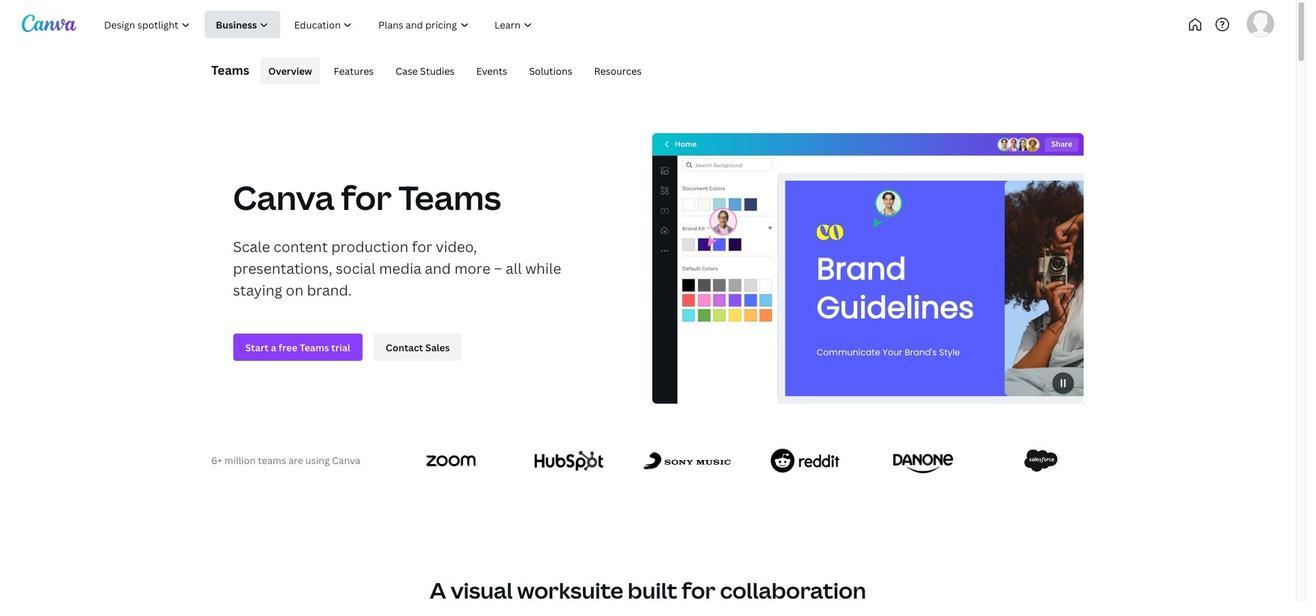 Task type: describe. For each thing, give the bounding box(es) containing it.
hubspot image
[[535, 452, 604, 471]]

reddit image
[[771, 449, 840, 473]]

zoom image
[[427, 455, 476, 467]]

top level navigation element
[[93, 11, 590, 38]]



Task type: vqa. For each thing, say whether or not it's contained in the screenshot.
Hubspot Image
yes



Task type: locate. For each thing, give the bounding box(es) containing it.
sony music image
[[644, 452, 731, 470]]

danone image
[[893, 449, 953, 474]]

menu bar
[[255, 57, 650, 84]]



